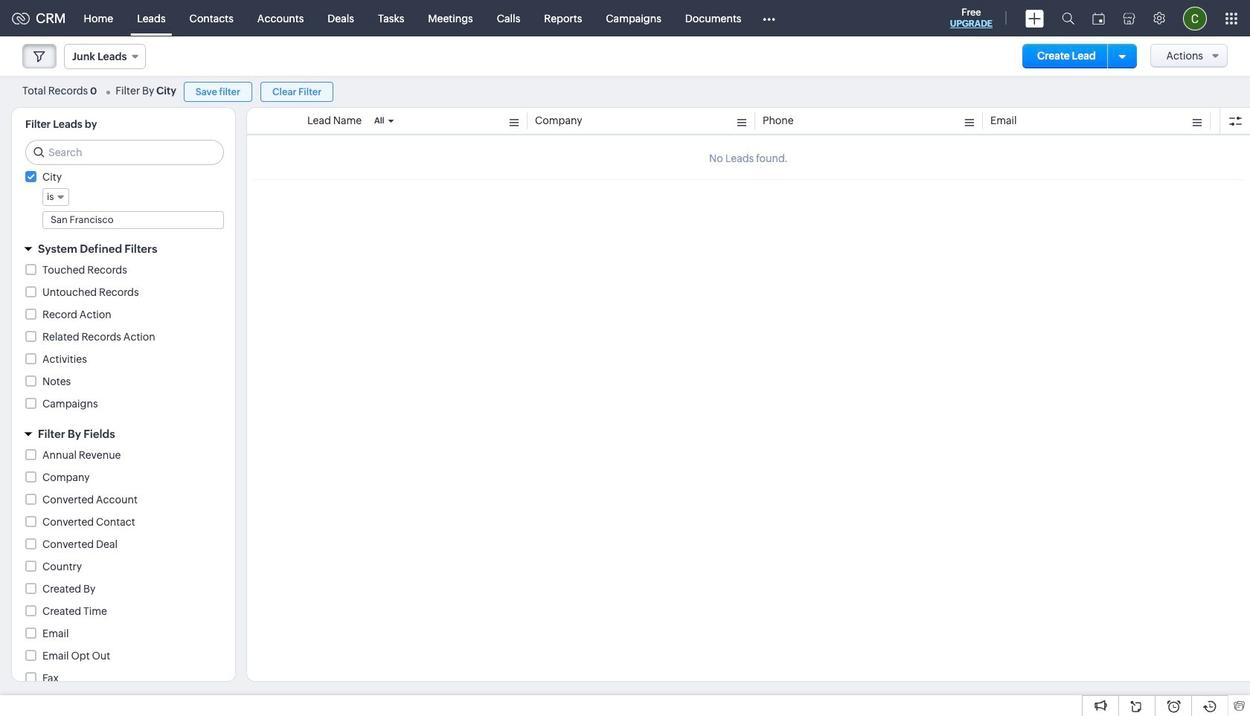 Task type: vqa. For each thing, say whether or not it's contained in the screenshot.
'Other Modules' FIELD
yes



Task type: describe. For each thing, give the bounding box(es) containing it.
calendar image
[[1092, 12, 1105, 24]]

create menu image
[[1025, 9, 1044, 27]]

Search text field
[[26, 141, 223, 164]]

Type here text field
[[43, 212, 223, 228]]

profile image
[[1183, 6, 1207, 30]]

search element
[[1053, 0, 1083, 36]]

Other Modules field
[[753, 6, 785, 30]]



Task type: locate. For each thing, give the bounding box(es) containing it.
None field
[[64, 44, 146, 69], [42, 188, 70, 206], [64, 44, 146, 69], [42, 188, 70, 206]]

logo image
[[12, 12, 30, 24]]

search image
[[1062, 12, 1074, 25]]

create menu element
[[1016, 0, 1053, 36]]

profile element
[[1174, 0, 1216, 36]]



